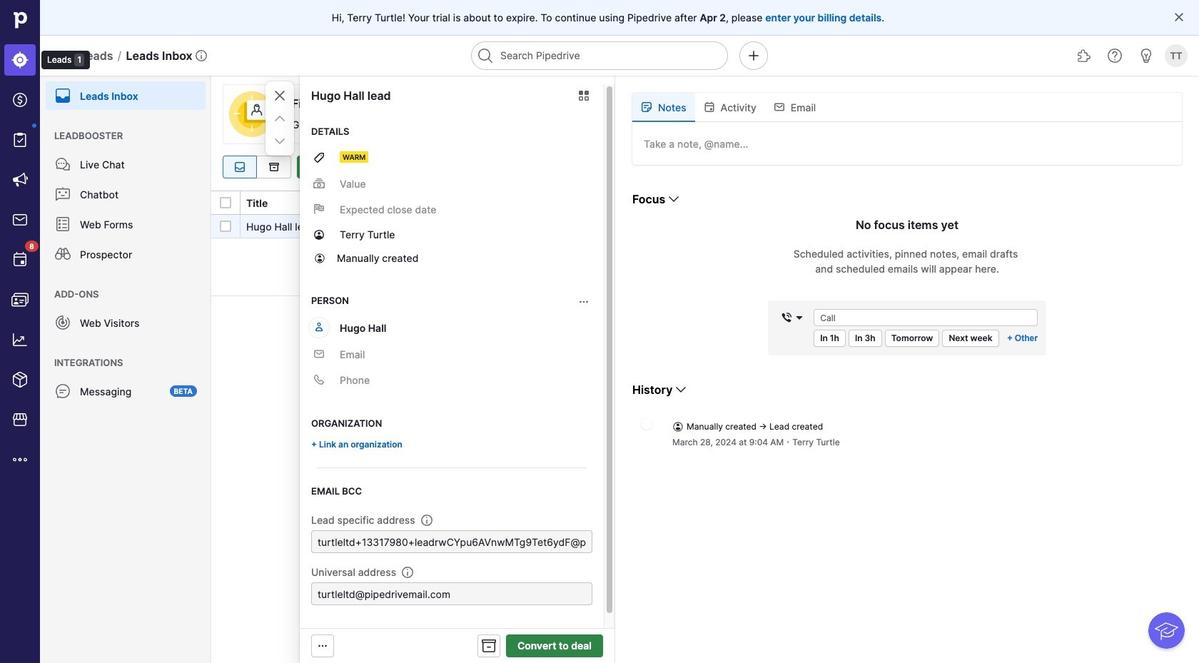 Task type: locate. For each thing, give the bounding box(es) containing it.
0 vertical spatial color undefined image
[[54, 216, 71, 233]]

campaigns image
[[11, 171, 29, 188]]

None field
[[777, 309, 808, 326]]

add lead options image
[[352, 161, 370, 173]]

color muted image
[[313, 203, 325, 215]]

None text field
[[311, 530, 592, 553], [311, 582, 592, 605], [311, 530, 592, 553], [311, 582, 592, 605]]

color primary image
[[271, 87, 288, 104], [641, 101, 652, 113], [271, 110, 288, 127], [313, 152, 325, 163], [1075, 161, 1092, 173], [665, 191, 683, 208], [220, 221, 231, 232], [314, 252, 326, 264], [794, 312, 805, 323], [480, 637, 497, 655], [317, 640, 328, 652]]

quick help image
[[1106, 47, 1124, 64]]

2 color undefined image from the top
[[54, 246, 71, 263]]

1 horizontal spatial info image
[[421, 514, 432, 526]]

color active image
[[313, 321, 325, 333]]

row
[[211, 215, 1199, 241]]

color primary image
[[1174, 11, 1185, 23], [575, 90, 592, 101], [704, 101, 715, 113], [774, 101, 785, 113], [271, 133, 288, 150], [300, 161, 317, 173], [872, 161, 889, 173], [948, 161, 965, 173], [978, 161, 995, 173], [1045, 161, 1062, 173], [1137, 161, 1154, 173], [1167, 161, 1184, 173], [220, 197, 231, 208], [313, 229, 325, 241], [781, 312, 792, 323], [673, 381, 690, 398], [672, 421, 684, 432]]

grid
[[211, 190, 1199, 663]]

Call text field
[[814, 309, 1038, 326]]

3 color undefined image from the top
[[54, 383, 71, 400]]

color secondary image
[[641, 418, 652, 430]]

color warning image
[[389, 221, 400, 232]]

color undefined image
[[54, 87, 71, 104], [11, 131, 29, 148], [54, 156, 71, 173], [54, 186, 71, 203], [11, 251, 29, 268], [54, 314, 71, 331]]

quick add image
[[745, 47, 762, 64]]

1 vertical spatial color undefined image
[[54, 246, 71, 263]]

2 vertical spatial color undefined image
[[54, 383, 71, 400]]

menu
[[0, 0, 90, 663], [40, 76, 211, 663]]

info image
[[195, 50, 207, 61]]

color muted image
[[313, 178, 325, 189], [578, 296, 590, 308], [313, 348, 325, 360], [313, 374, 325, 385]]

0 horizontal spatial info image
[[402, 566, 413, 578]]

info image
[[421, 514, 432, 526], [402, 566, 413, 578]]

archive image
[[265, 161, 282, 173]]

menu item
[[0, 40, 40, 80], [40, 76, 211, 110]]

home image
[[9, 9, 31, 31]]

color undefined image
[[54, 216, 71, 233], [54, 246, 71, 263], [54, 383, 71, 400]]

1 vertical spatial info image
[[402, 566, 413, 578]]

insights image
[[11, 331, 29, 348]]



Task type: describe. For each thing, give the bounding box(es) containing it.
inbox image
[[231, 161, 248, 173]]

menu toggle image
[[54, 47, 71, 64]]

knowledge center bot, also known as kc bot is an onboarding assistant that allows you to see the list of onboarding items in one place for quick and easy reference. this improves your in-app experience. image
[[1149, 613, 1185, 649]]

sales assistant image
[[1138, 47, 1155, 64]]

sales inbox image
[[11, 211, 29, 228]]

1 color undefined image from the top
[[54, 216, 71, 233]]

marketplace image
[[11, 411, 29, 428]]

products image
[[11, 371, 29, 388]]

contacts image
[[11, 291, 29, 308]]

add lead element
[[297, 156, 372, 178]]

leads image
[[11, 51, 29, 69]]

more image
[[11, 451, 29, 468]]

0 vertical spatial info image
[[421, 514, 432, 526]]

Search Pipedrive field
[[471, 41, 728, 70]]

deals image
[[11, 91, 29, 109]]



Task type: vqa. For each thing, say whether or not it's contained in the screenshot.
color primary inverted icon
no



